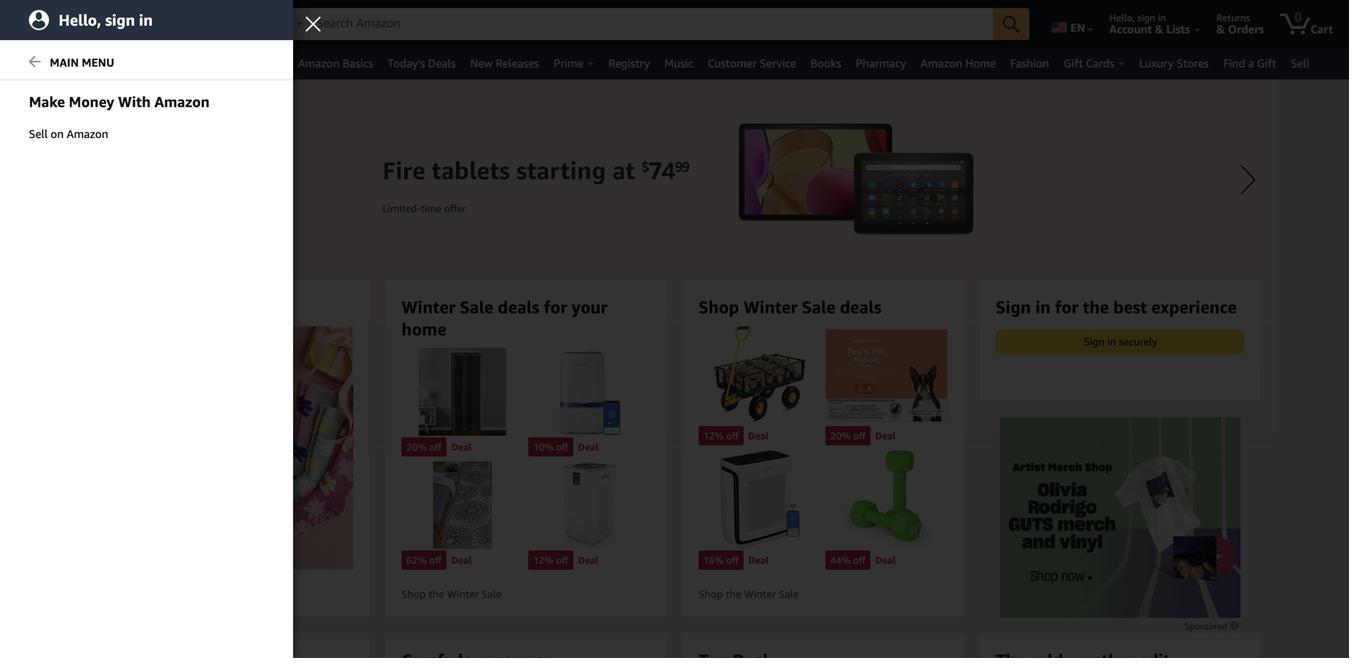 Task type: vqa. For each thing, say whether or not it's contained in the screenshot.
44% off
yes



Task type: describe. For each thing, give the bounding box(es) containing it.
update
[[123, 22, 162, 36]]

hello, inside navigation navigation
[[1110, 12, 1135, 23]]

cart
[[1311, 22, 1333, 36]]

shop for winter sale deals for your home
[[402, 588, 426, 601]]

0 horizontal spatial sign
[[105, 11, 135, 29]]

sign for sign in securely
[[1084, 336, 1105, 348]]

fashion link
[[1003, 52, 1057, 75]]

main menu link
[[0, 46, 293, 80]]

menu
[[82, 56, 114, 69]]

2 deals from the left
[[840, 297, 882, 317]]

62% off
[[406, 555, 442, 566]]

delivering
[[123, 12, 167, 23]]

lists
[[1167, 22, 1191, 36]]

amazon basics
[[298, 57, 373, 70]]

home
[[402, 319, 447, 339]]

your
[[572, 297, 608, 317]]

amazon for amazon basics
[[298, 57, 340, 70]]

amazon basics link
[[291, 52, 380, 75]]

16%
[[704, 555, 724, 566]]

to
[[170, 12, 179, 23]]

stores
[[1177, 57, 1209, 70]]

shop up the vevor steel garden cart, heavy duty 900 lbs capacity, with removable mesh sides to convert into flatbed, utility metal wagon with 180° rotating handle and 10 in tires, perfect for farm, yard image
[[699, 297, 739, 317]]

account
[[1110, 22, 1152, 36]]

find a gift link
[[1216, 52, 1284, 75]]

all
[[34, 57, 49, 70]]

orders
[[1228, 22, 1264, 36]]

20% for amazon basics flea and tick topical treatment for small dogs (5 -22 pounds), 6 count (previously solimo) image
[[831, 431, 851, 442]]

money
[[69, 93, 114, 110]]

make money with amazon
[[29, 93, 210, 110]]

sponsored
[[1185, 622, 1230, 632]]

sell for sell on amazon
[[29, 127, 48, 141]]

sponsored ad element
[[1000, 418, 1241, 619]]

today's deals link
[[380, 52, 463, 75]]

pharmacy
[[856, 57, 907, 70]]

amazon home
[[921, 57, 996, 70]]

12% for the vevor steel garden cart, heavy duty 900 lbs capacity, with removable mesh sides to convert into flatbed, utility metal wagon with 180° rotating handle and 10 in tires, perfect for farm, yard image
[[704, 431, 724, 442]]

20% off for amazon basics flea and tick topical treatment for small dogs (5 -22 pounds), 6 count (previously solimo) image
[[831, 431, 866, 442]]

sign in for the best experience
[[996, 297, 1237, 317]]

62%
[[406, 555, 427, 566]]

today's
[[388, 57, 425, 70]]

on
[[51, 127, 64, 141]]

0 horizontal spatial hello,
[[59, 11, 101, 29]]

prime
[[554, 57, 584, 70]]

winter sale deals for your home
[[402, 297, 608, 339]]

basics
[[343, 57, 373, 70]]

main menu
[[50, 56, 114, 69]]

customer service
[[708, 57, 796, 70]]

registry
[[609, 57, 650, 70]]

2 horizontal spatial the
[[1083, 297, 1109, 317]]

deal for rugshop modern floral circles design for living room,bedroom,home office,kitchen non shedding runner rug 2' x 7' 2" gray image
[[451, 555, 472, 566]]

10% off
[[533, 442, 569, 453]]

shop for shop winter sale deals
[[699, 588, 723, 601]]

books
[[811, 57, 842, 70]]

sign in securely
[[1084, 336, 1158, 348]]

music link
[[657, 52, 701, 75]]

10%
[[533, 442, 554, 453]]

delivering to mahwah 07430 update location
[[123, 12, 249, 36]]

find a gift
[[1224, 57, 1277, 70]]

the for winter sale deals for your home
[[429, 588, 444, 601]]

& for returns
[[1217, 22, 1225, 36]]

in inside navigation navigation
[[1158, 12, 1166, 23]]

main content containing winter sale deals for your home
[[0, 80, 1350, 659]]

returns & orders
[[1217, 12, 1264, 36]]

experience
[[1152, 297, 1237, 317]]

best
[[1114, 297, 1147, 317]]

vevor steel garden cart, heavy duty 900 lbs capacity, with removable mesh sides to convert into flatbed, utility metal wagon with 180° rotating handle and 10 in tires, perfect for farm, yard image
[[699, 326, 821, 425]]

deal for levoit air purifiers for home large room up to 1900 ft² in 1 hr with washable filters, air quality monitor, smart wifi, hepa filter captures allergies, pet hair, smoke, pollen in bedroom, vital 200s image
[[749, 555, 769, 566]]

amazon basics flea and tick topical treatment for small dogs (5 -22 pounds), 6 count (previously solimo) image
[[826, 326, 948, 425]]

new
[[470, 57, 493, 70]]

today's deals
[[388, 57, 456, 70]]

navigation navigation
[[0, 0, 1350, 80]]

off for levoit air purifiers for home large room up to 1900 ft² in 1 hr with washable filters, air quality monitor, smart wifi, hepa filter captures allergies, pet hair, smoke, pollen in bedroom, vital 200s image
[[727, 555, 739, 566]]

deals
[[428, 57, 456, 70]]

prime link
[[547, 52, 601, 75]]

amazon
[[154, 93, 210, 110]]

deal for the vevor steel garden cart, heavy duty 900 lbs capacity, with removable mesh sides to convert into flatbed, utility metal wagon with 180° rotating handle and 10 in tires, perfect for farm, yard image
[[749, 431, 769, 442]]

a
[[1249, 57, 1255, 70]]

shop winter sale deals image
[[77, 326, 381, 570]]

gift cards
[[1064, 57, 1115, 70]]

off for cap barbell neoprene dumbbell weights, 8 lb pair, shamrock image
[[853, 555, 866, 566]]

2 for from the left
[[1055, 297, 1079, 317]]

0 horizontal spatial amazon
[[67, 127, 108, 141]]

sell link
[[1284, 52, 1317, 75]]

in inside hello, sign in link
[[139, 11, 153, 29]]

all button
[[9, 48, 56, 80]]

shop the winter sale link for winter sale deals for your home
[[402, 588, 651, 602]]

1 gift from the left
[[1064, 57, 1083, 70]]

20% off for joydeco door curtain closet door, closet curtain for open closet, closet curtains for bedroom closet door, door curtains for doorways privacy bedroom(40wx78l) "image"
[[406, 442, 442, 453]]

books link
[[804, 52, 849, 75]]



Task type: locate. For each thing, give the bounding box(es) containing it.
deal down amazon basics flea and tick topical treatment for small dogs (5 -22 pounds), 6 count (previously solimo) image
[[876, 431, 896, 442]]

1 deals from the left
[[498, 297, 540, 317]]

1 & from the left
[[1155, 22, 1164, 36]]

20% off
[[831, 431, 866, 442], [406, 442, 442, 453]]

& left lists on the top right
[[1155, 22, 1164, 36]]

deal for cap barbell neoprene dumbbell weights, 8 lb pair, shamrock image
[[876, 555, 896, 566]]

en
[[1071, 21, 1086, 34]]

amazon home link
[[914, 52, 1003, 75]]

1 vertical spatial sign
[[1084, 336, 1105, 348]]

amazon left basics
[[298, 57, 340, 70]]

12% down the vevor steel garden cart, heavy duty 900 lbs capacity, with removable mesh sides to convert into flatbed, utility metal wagon with 180° rotating handle and 10 in tires, perfect for farm, yard image
[[704, 431, 724, 442]]

deal right 10% off
[[578, 442, 599, 453]]

1 shop the winter sale link from the left
[[402, 588, 651, 602]]

returns
[[1217, 12, 1251, 23]]

0 horizontal spatial sell
[[29, 127, 48, 141]]

cap barbell neoprene dumbbell weights, 8 lb pair, shamrock image
[[826, 451, 948, 549]]

securely
[[1119, 336, 1158, 348]]

rugshop modern floral circles design for living room,bedroom,home office,kitchen non shedding runner rug 2' x 7' 2" gray image
[[402, 462, 524, 549]]

sign inside navigation navigation
[[1138, 12, 1156, 23]]

20% down amazon basics flea and tick topical treatment for small dogs (5 -22 pounds), 6 count (previously solimo) image
[[831, 431, 851, 442]]

the down 16% off
[[726, 588, 742, 601]]

off for joydeco door curtain closet door, closet curtain for open closet, closet curtains for bedroom closet door, door curtains for doorways privacy bedroom(40wx78l) "image"
[[429, 442, 442, 453]]

off for amazon basics flea and tick topical treatment for small dogs (5 -22 pounds), 6 count (previously solimo) image
[[853, 431, 866, 442]]

deal for kenmore pm3020 air purifiers with h13 true hepa filter, covers up to 1500 sq.foot, 24db silentclean 3-stage hepa filtration system, 5 speeds for home large room, kitchens & bedroom image
[[578, 555, 599, 566]]

20% down joydeco door curtain closet door, closet curtain for open closet, closet curtains for bedroom closet door, door curtains for doorways privacy bedroom(40wx78l) "image"
[[406, 442, 427, 453]]

0 vertical spatial 12%
[[704, 431, 724, 442]]

1 horizontal spatial shop the winter sale link
[[699, 588, 948, 602]]

12% off down kenmore pm3020 air purifiers with h13 true hepa filter, covers up to 1500 sq.foot, 24db silentclean 3-stage hepa filtration system, 5 speeds for home large room, kitchens & bedroom image
[[533, 555, 569, 566]]

joydeco door curtain closet door, closet curtain for open closet, closet curtains for bedroom closet door, door curtains for doorways privacy bedroom(40wx78l) image
[[402, 348, 524, 436]]

make
[[29, 93, 65, 110]]

off down amazon basics flea and tick topical treatment for small dogs (5 -22 pounds), 6 count (previously solimo) image
[[853, 431, 866, 442]]

1 horizontal spatial sell
[[1291, 57, 1310, 70]]

for inside winter sale deals for your home
[[544, 297, 567, 317]]

1 horizontal spatial shop the winter sale
[[699, 588, 799, 601]]

2 horizontal spatial amazon
[[921, 57, 963, 70]]

0 horizontal spatial 12% off
[[533, 555, 569, 566]]

1 horizontal spatial 20%
[[831, 431, 851, 442]]

none submit inside search field
[[994, 8, 1030, 40]]

gift right a
[[1258, 57, 1277, 70]]

0 vertical spatial sign
[[996, 297, 1031, 317]]

the left "best"
[[1083, 297, 1109, 317]]

1 horizontal spatial hello,
[[1110, 12, 1135, 23]]

1 horizontal spatial 12%
[[704, 431, 724, 442]]

amazon inside 'link'
[[921, 57, 963, 70]]

0 vertical spatial sell
[[1291, 57, 1310, 70]]

off for levoit 4l smart cool mist humidifier for home bedroom with essential oils, customize humidity for baby & plants, app & voice control, schedule, timer, last up to 40hrs, whisper quiet, handle design image in the left of the page
[[556, 442, 569, 453]]

1 horizontal spatial sign
[[1138, 12, 1156, 23]]

pharmacy link
[[849, 52, 914, 75]]

shop winter sale deals
[[699, 297, 882, 317]]

hello, sign in link
[[0, 0, 293, 40]]

12% for kenmore pm3020 air purifiers with h13 true hepa filter, covers up to 1500 sq.foot, 24db silentclean 3-stage hepa filtration system, 5 speeds for home large room, kitchens & bedroom image
[[533, 555, 554, 566]]

12%
[[704, 431, 724, 442], [533, 555, 554, 566]]

hello, sign in inside navigation navigation
[[1110, 12, 1166, 23]]

luxury stores link
[[1132, 52, 1216, 75]]

en link
[[1042, 4, 1101, 44]]

deals up amazon basics flea and tick topical treatment for small dogs (5 -22 pounds), 6 count (previously solimo) image
[[840, 297, 882, 317]]

sign for sign in for the best experience
[[996, 297, 1031, 317]]

find
[[1224, 57, 1246, 70]]

20% off down amazon basics flea and tick topical treatment for small dogs (5 -22 pounds), 6 count (previously solimo) image
[[831, 431, 866, 442]]

customer service link
[[701, 52, 804, 75]]

fashion
[[1011, 57, 1050, 70]]

0 horizontal spatial shop the winter sale
[[402, 588, 502, 601]]

hello, sign in up the menu
[[59, 11, 153, 29]]

winter
[[402, 297, 456, 317], [744, 297, 798, 317], [447, 588, 479, 601], [744, 588, 776, 601]]

2 shop the winter sale link from the left
[[699, 588, 948, 602]]

0 horizontal spatial gift
[[1064, 57, 1083, 70]]

1 vertical spatial 12% off
[[533, 555, 569, 566]]

1 horizontal spatial &
[[1217, 22, 1225, 36]]

gift cards link
[[1057, 52, 1132, 75]]

location
[[164, 22, 207, 36]]

2 & from the left
[[1217, 22, 1225, 36]]

off right 62%
[[429, 555, 442, 566]]

deal down the vevor steel garden cart, heavy duty 900 lbs capacity, with removable mesh sides to convert into flatbed, utility metal wagon with 180° rotating handle and 10 in tires, perfect for farm, yard image
[[749, 431, 769, 442]]

sale inside winter sale deals for your home
[[460, 297, 494, 317]]

off down joydeco door curtain closet door, closet curtain for open closet, closet curtains for bedroom closet door, door curtains for doorways privacy bedroom(40wx78l) "image"
[[429, 442, 442, 453]]

sell inside sell on amazon link
[[29, 127, 48, 141]]

winter inside winter sale deals for your home
[[402, 297, 456, 317]]

sale
[[460, 297, 494, 317], [802, 297, 836, 317], [482, 588, 502, 601], [779, 588, 799, 601]]

amazon right on
[[67, 127, 108, 141]]

1 shop the winter sale from the left
[[402, 588, 502, 601]]

1 horizontal spatial 12% off
[[704, 431, 739, 442]]

medical care link
[[56, 52, 146, 75]]

16% off
[[704, 555, 739, 566]]

for
[[544, 297, 567, 317], [1055, 297, 1079, 317]]

44%
[[831, 555, 851, 566]]

shop down the 16%
[[699, 588, 723, 601]]

luxury stores
[[1140, 57, 1209, 70]]

20% off down joydeco door curtain closet door, closet curtain for open closet, closet curtains for bedroom closet door, door curtains for doorways privacy bedroom(40wx78l) "image"
[[406, 442, 442, 453]]

gift
[[1064, 57, 1083, 70], [1258, 57, 1277, 70]]

& inside returns & orders
[[1217, 22, 1225, 36]]

deal for joydeco door curtain closet door, closet curtain for open closet, closet curtains for bedroom closet door, door curtains for doorways privacy bedroom(40wx78l) "image"
[[451, 442, 472, 453]]

2 gift from the left
[[1258, 57, 1277, 70]]

home
[[966, 57, 996, 70]]

new releases link
[[463, 52, 547, 75]]

sell on amazon
[[29, 127, 108, 141]]

cards
[[1086, 57, 1115, 70]]

1 vertical spatial 12%
[[533, 555, 554, 566]]

0 horizontal spatial 12%
[[533, 555, 554, 566]]

fire tablets starting at $74.99. limited-time offer. image
[[72, 80, 1277, 561]]

main
[[50, 56, 79, 69]]

shop down 62%
[[402, 588, 426, 601]]

0 horizontal spatial 20%
[[406, 442, 427, 453]]

sell
[[1291, 57, 1310, 70], [29, 127, 48, 141]]

off for kenmore pm3020 air purifiers with h13 true hepa filter, covers up to 1500 sq.foot, 24db silentclean 3-stage hepa filtration system, 5 speeds for home large room, kitchens & bedroom image
[[556, 555, 569, 566]]

deal right 62% off
[[451, 555, 472, 566]]

& for account
[[1155, 22, 1164, 36]]

12% off for the vevor steel garden cart, heavy duty 900 lbs capacity, with removable mesh sides to convert into flatbed, utility metal wagon with 180° rotating handle and 10 in tires, perfect for farm, yard image
[[704, 431, 739, 442]]

hello, right en
[[1110, 12, 1135, 23]]

amazon image
[[14, 14, 92, 39]]

in inside the sign in securely link
[[1108, 336, 1117, 348]]

None search field
[[268, 8, 1030, 42]]

off for the vevor steel garden cart, heavy duty 900 lbs capacity, with removable mesh sides to convert into flatbed, utility metal wagon with 180° rotating handle and 10 in tires, perfect for farm, yard image
[[727, 431, 739, 442]]

off for rugshop modern floral circles design for living room,bedroom,home office,kitchen non shedding runner rug 2' x 7' 2" gray image
[[429, 555, 442, 566]]

12% off for kenmore pm3020 air purifiers with h13 true hepa filter, covers up to 1500 sq.foot, 24db silentclean 3-stage hepa filtration system, 5 speeds for home large room, kitchens & bedroom image
[[533, 555, 569, 566]]

hello, up main menu
[[59, 11, 101, 29]]

amazon for amazon home
[[921, 57, 963, 70]]

registry link
[[601, 52, 657, 75]]

shop the winter sale down 62% off
[[402, 588, 502, 601]]

deal for levoit 4l smart cool mist humidifier for home bedroom with essential oils, customize humidity for baby & plants, app & voice control, schedule, timer, last up to 40hrs, whisper quiet, handle design image in the left of the page
[[578, 442, 599, 453]]

music
[[665, 57, 693, 70]]

amazon
[[298, 57, 340, 70], [921, 57, 963, 70], [67, 127, 108, 141]]

deal right 44% off
[[876, 555, 896, 566]]

1 horizontal spatial for
[[1055, 297, 1079, 317]]

in
[[139, 11, 153, 29], [1158, 12, 1166, 23], [1036, 297, 1051, 317], [1108, 336, 1117, 348]]

& left orders
[[1217, 22, 1225, 36]]

shop the winter sale down 16% off
[[699, 588, 799, 601]]

1 horizontal spatial hello, sign in
[[1110, 12, 1166, 23]]

sign in securely link
[[997, 330, 1244, 354]]

sell on amazon link
[[0, 117, 293, 151]]

deal
[[749, 431, 769, 442], [876, 431, 896, 442], [451, 442, 472, 453], [578, 442, 599, 453], [451, 555, 472, 566], [578, 555, 599, 566], [749, 555, 769, 566], [876, 555, 896, 566]]

none search field inside navigation navigation
[[268, 8, 1030, 42]]

off right the 16%
[[727, 555, 739, 566]]

shop the winter sale link for shop winter sale deals
[[699, 588, 948, 602]]

2 shop the winter sale from the left
[[699, 588, 799, 601]]

levoit air purifiers for home large room up to 1900 ft² in 1 hr with washable filters, air quality monitor, smart wifi, hepa filter captures allergies, pet hair, smoke, pollen in bedroom, vital 200s image
[[699, 451, 821, 549]]

&
[[1155, 22, 1164, 36], [1217, 22, 1225, 36]]

sponsored link
[[1185, 619, 1241, 635]]

sign up the care
[[105, 11, 135, 29]]

shop the winter sale
[[402, 588, 502, 601], [699, 588, 799, 601]]

12% off
[[704, 431, 739, 442], [533, 555, 569, 566]]

with
[[118, 93, 151, 110]]

0 horizontal spatial shop the winter sale link
[[402, 588, 651, 602]]

the
[[1083, 297, 1109, 317], [429, 588, 444, 601], [726, 588, 742, 601]]

sell left on
[[29, 127, 48, 141]]

1 horizontal spatial amazon
[[298, 57, 340, 70]]

main content
[[0, 80, 1350, 659]]

0 horizontal spatial sign
[[996, 297, 1031, 317]]

0 horizontal spatial for
[[544, 297, 567, 317]]

deal down joydeco door curtain closet door, closet curtain for open closet, closet curtains for bedroom closet door, door curtains for doorways privacy bedroom(40wx78l) "image"
[[451, 442, 472, 453]]

1 horizontal spatial 20% off
[[831, 431, 866, 442]]

off right 44%
[[853, 555, 866, 566]]

0 horizontal spatial &
[[1155, 22, 1164, 36]]

0 vertical spatial 12% off
[[704, 431, 739, 442]]

mahwah
[[181, 12, 218, 23]]

off down kenmore pm3020 air purifiers with h13 true hepa filter, covers up to 1500 sq.foot, 24db silentclean 3-stage hepa filtration system, 5 speeds for home large room, kitchens & bedroom image
[[556, 555, 569, 566]]

1 horizontal spatial gift
[[1258, 57, 1277, 70]]

1 for from the left
[[544, 297, 567, 317]]

0
[[1295, 9, 1302, 25]]

0 horizontal spatial the
[[429, 588, 444, 601]]

for left your
[[544, 297, 567, 317]]

gift left cards
[[1064, 57, 1083, 70]]

care
[[105, 57, 128, 70]]

off right the 10%
[[556, 442, 569, 453]]

shop the winter sale for shop winter sale deals
[[699, 588, 799, 601]]

for left "best"
[[1055, 297, 1079, 317]]

medical care
[[63, 57, 128, 70]]

0 horizontal spatial deals
[[498, 297, 540, 317]]

12% down kenmore pm3020 air purifiers with h13 true hepa filter, covers up to 1500 sq.foot, 24db silentclean 3-stage hepa filtration system, 5 speeds for home large room, kitchens & bedroom image
[[533, 555, 554, 566]]

deal right 16% off
[[749, 555, 769, 566]]

account & lists
[[1110, 22, 1191, 36]]

deals inside winter sale deals for your home
[[498, 297, 540, 317]]

12% off down the vevor steel garden cart, heavy duty 900 lbs capacity, with removable mesh sides to convert into flatbed, utility metal wagon with 180° rotating handle and 10 in tires, perfect for farm, yard image
[[704, 431, 739, 442]]

deal for amazon basics flea and tick topical treatment for small dogs (5 -22 pounds), 6 count (previously solimo) image
[[876, 431, 896, 442]]

the down 62% off
[[429, 588, 444, 601]]

levoit 4l smart cool mist humidifier for home bedroom with essential oils, customize humidity for baby & plants, app & voice control, schedule, timer, last up to 40hrs, whisper quiet, handle design image
[[529, 348, 651, 436]]

sell inside sell link
[[1291, 57, 1310, 70]]

hello,
[[59, 11, 101, 29], [1110, 12, 1135, 23]]

sign
[[105, 11, 135, 29], [1138, 12, 1156, 23]]

20% for joydeco door curtain closet door, closet curtain for open closet, closet curtains for bedroom closet door, door curtains for doorways privacy bedroom(40wx78l) "image"
[[406, 442, 427, 453]]

1 horizontal spatial deals
[[840, 297, 882, 317]]

shop the winter sale for winter sale deals for your home
[[402, 588, 502, 601]]

releases
[[496, 57, 539, 70]]

amazon left home
[[921, 57, 963, 70]]

None submit
[[994, 8, 1030, 40]]

medical
[[63, 57, 102, 70]]

leave feedback on sponsored ad element
[[1185, 622, 1241, 632]]

0 horizontal spatial hello, sign in
[[59, 11, 153, 29]]

1 horizontal spatial the
[[726, 588, 742, 601]]

kenmore pm3020 air purifiers with h13 true hepa filter, covers up to 1500 sq.foot, 24db silentclean 3-stage hepa filtration system, 5 speeds for home large room, kitchens & bedroom image
[[529, 462, 651, 549]]

luxury
[[1140, 57, 1174, 70]]

1 vertical spatial sell
[[29, 127, 48, 141]]

new releases
[[470, 57, 539, 70]]

44% off
[[831, 555, 866, 566]]

1 horizontal spatial sign
[[1084, 336, 1105, 348]]

the for shop winter sale deals
[[726, 588, 742, 601]]

07430
[[221, 12, 249, 23]]

hello, sign in left lists on the top right
[[1110, 12, 1166, 23]]

deal down kenmore pm3020 air purifiers with h13 true hepa filter, covers up to 1500 sq.foot, 24db silentclean 3-stage hepa filtration system, 5 speeds for home large room, kitchens & bedroom image
[[578, 555, 599, 566]]

sell for sell
[[1291, 57, 1310, 70]]

deals left your
[[498, 297, 540, 317]]

shop
[[699, 297, 739, 317], [402, 588, 426, 601], [699, 588, 723, 601]]

customer
[[708, 57, 757, 70]]

sell down 0
[[1291, 57, 1310, 70]]

0 horizontal spatial 20% off
[[406, 442, 442, 453]]

service
[[760, 57, 796, 70]]

Search Amazon text field
[[310, 9, 994, 39]]

off down the vevor steel garden cart, heavy duty 900 lbs capacity, with removable mesh sides to convert into flatbed, utility metal wagon with 180° rotating handle and 10 in tires, perfect for farm, yard image
[[727, 431, 739, 442]]

sign left lists on the top right
[[1138, 12, 1156, 23]]



